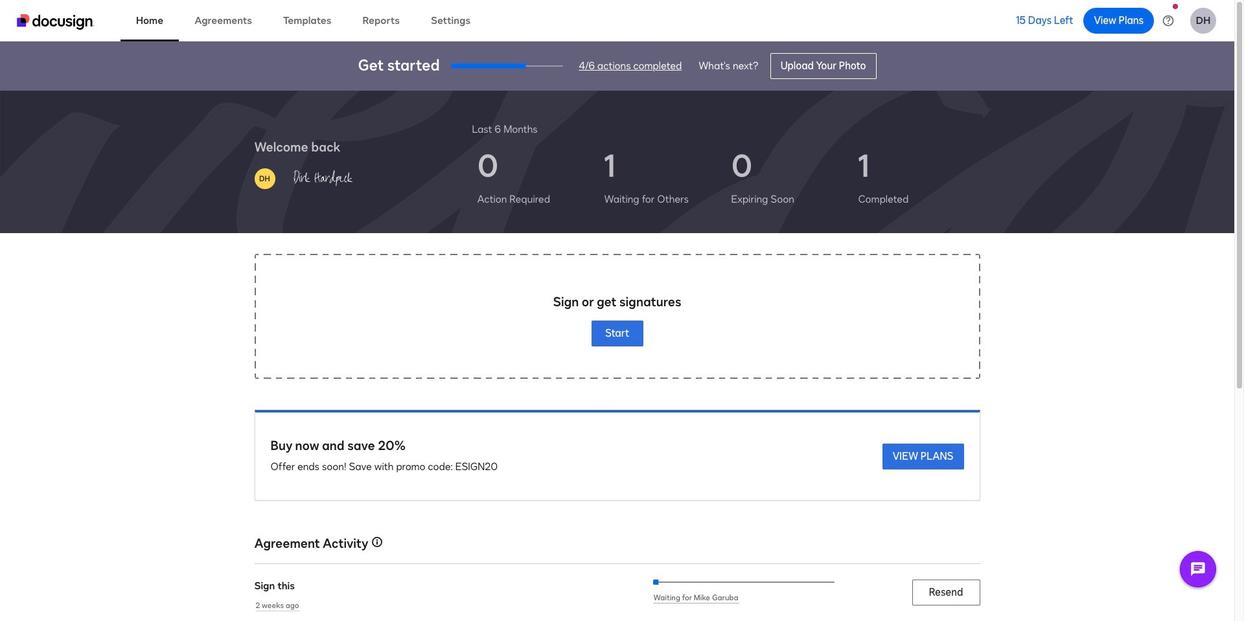 Task type: locate. For each thing, give the bounding box(es) containing it.
heading
[[472, 122, 538, 137]]

docusign esignature image
[[17, 14, 95, 29]]

list
[[472, 137, 980, 218]]



Task type: describe. For each thing, give the bounding box(es) containing it.
upload or change your profile image image
[[259, 173, 270, 185]]



Task type: vqa. For each thing, say whether or not it's contained in the screenshot.
DocuSign eSignature IMAGE
yes



